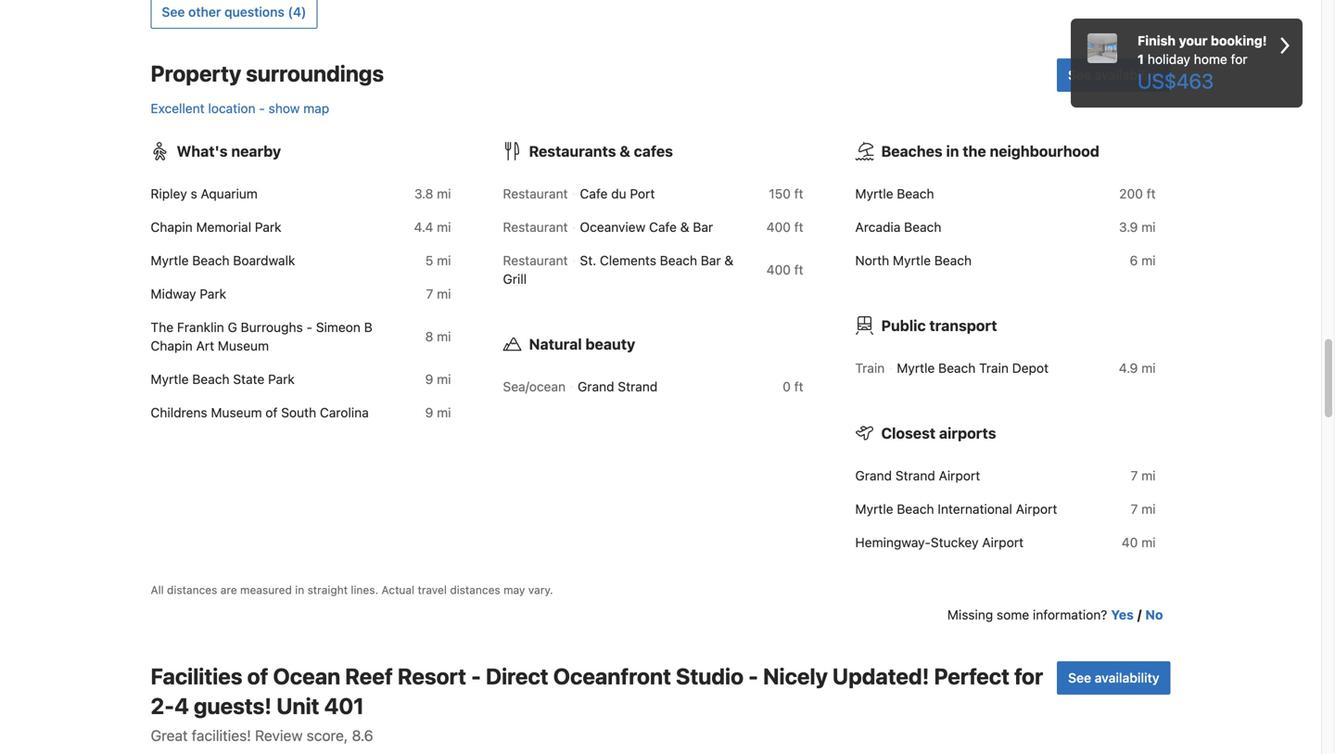 Task type: describe. For each thing, give the bounding box(es) containing it.
yes
[[1112, 607, 1134, 623]]

ft for beach
[[795, 262, 804, 278]]

of inside facilities of ocean reef resort - direct oceanfront studio - nicely updated! perfect for 2-4 guests! unit 401 great facilities! review score, 8.6
[[247, 663, 268, 689]]

myrtle for 5 mi
[[151, 253, 189, 268]]

st. clements beach bar & grill
[[503, 253, 734, 287]]

score,
[[307, 727, 348, 745]]

/
[[1138, 607, 1142, 623]]

0 vertical spatial park
[[255, 220, 282, 235]]

myrtle beach train depot
[[897, 361, 1049, 376]]

chapin inside the franklin g burroughs - simeon b chapin art museum
[[151, 338, 193, 354]]

midway park
[[151, 286, 226, 302]]

oceanview cafe & bar
[[580, 220, 714, 235]]

facilities
[[151, 663, 243, 689]]

5 mi
[[426, 253, 451, 268]]

s
[[191, 186, 197, 201]]

childrens
[[151, 405, 207, 420]]

ft right 0 on the bottom
[[795, 379, 804, 394]]

grill
[[503, 272, 527, 287]]

restaurant for cafe du port
[[503, 186, 568, 201]]

unit
[[277, 693, 320, 719]]

studio
[[676, 663, 744, 689]]

strand for grand strand airport
[[896, 468, 936, 484]]

midway
[[151, 286, 196, 302]]

1 chapin from the top
[[151, 220, 193, 235]]

no
[[1146, 607, 1164, 623]]

the franklin g burroughs - simeon b chapin art museum
[[151, 320, 373, 354]]

4.4
[[414, 220, 434, 235]]

resort
[[398, 663, 467, 689]]

beaches
[[882, 143, 943, 160]]

1 see availability button from the top
[[1058, 59, 1171, 92]]

chapin memorial park
[[151, 220, 282, 235]]

mi for arcadia beach
[[1142, 220, 1156, 235]]

travel
[[418, 584, 447, 597]]

beach down arcadia beach
[[935, 253, 972, 268]]

boardwalk
[[233, 253, 295, 268]]

401
[[324, 693, 364, 719]]

400 for oceanview cafe & bar
[[767, 220, 791, 235]]

restaurants & cafes
[[529, 143, 673, 160]]

1 availability from the top
[[1095, 67, 1160, 83]]

1 train from the left
[[856, 361, 885, 376]]

memorial
[[196, 220, 251, 235]]

6
[[1131, 253, 1139, 268]]

beach for myrtle beach train depot
[[939, 361, 976, 376]]

see other questions (4)
[[162, 4, 307, 20]]

map
[[304, 101, 330, 116]]

arcadia beach
[[856, 220, 942, 235]]

7 for midway park
[[426, 286, 434, 302]]

3.9
[[1120, 220, 1139, 235]]

carolina
[[320, 405, 369, 420]]

public transport
[[882, 317, 998, 335]]

g
[[228, 320, 237, 335]]

ft right 200
[[1147, 186, 1156, 201]]

location
[[208, 101, 256, 116]]

150
[[769, 186, 791, 201]]

transport
[[930, 317, 998, 335]]

myrtle for 7 mi
[[856, 502, 894, 517]]

direct
[[486, 663, 549, 689]]

us$463
[[1138, 69, 1215, 93]]

1 horizontal spatial cafe
[[649, 220, 677, 235]]

myrtle beach international airport
[[856, 502, 1058, 517]]

strand for grand strand
[[618, 379, 658, 394]]

7 mi for grand strand airport
[[1131, 468, 1156, 484]]

natural
[[529, 336, 582, 353]]

1 vertical spatial airport
[[1016, 502, 1058, 517]]

no button
[[1146, 606, 1164, 625]]

200 ft
[[1120, 186, 1156, 201]]

4.4 mi
[[414, 220, 451, 235]]

finish your booking! 1 holiday home for us$463
[[1138, 33, 1268, 93]]

updated!
[[833, 663, 930, 689]]

actual
[[382, 584, 415, 597]]

childrens museum of south carolina
[[151, 405, 369, 420]]

2 vertical spatial see
[[1069, 670, 1092, 686]]

4
[[174, 693, 189, 719]]

myrtle for 200 ft
[[856, 186, 894, 201]]

& inside st. clements beach bar & grill
[[725, 253, 734, 268]]

400 ft for st. clements beach bar & grill
[[767, 262, 804, 278]]

- left nicely
[[749, 663, 759, 689]]

du
[[612, 186, 627, 201]]

0 ft
[[783, 379, 804, 394]]

nearby
[[231, 143, 281, 160]]

4.9 mi
[[1120, 361, 1156, 376]]

for inside finish your booking! 1 holiday home for us$463
[[1232, 51, 1248, 67]]

beach for myrtle beach state park
[[192, 372, 230, 387]]

restaurants
[[529, 143, 616, 160]]

see inside see other questions (4) button
[[162, 4, 185, 20]]

mi for ripley s aquarium
[[437, 186, 451, 201]]

1 horizontal spatial in
[[947, 143, 960, 160]]

great
[[151, 727, 188, 745]]

perfect
[[935, 663, 1010, 689]]

finish
[[1138, 33, 1176, 48]]

1 vertical spatial park
[[200, 286, 226, 302]]

missing
[[948, 607, 994, 623]]

show
[[269, 101, 300, 116]]

mi for the franklin g burroughs - simeon b chapin art museum
[[437, 329, 451, 344]]

1 vertical spatial see
[[1069, 67, 1092, 83]]

grand strand
[[578, 379, 658, 394]]

beach for myrtle beach international airport
[[897, 502, 935, 517]]

2 availability from the top
[[1095, 670, 1160, 686]]

6 mi
[[1131, 253, 1156, 268]]

arcadia
[[856, 220, 901, 235]]

myrtle beach boardwalk
[[151, 253, 295, 268]]

nicely
[[764, 663, 828, 689]]

see other questions (4) button
[[151, 0, 318, 29]]

may
[[504, 584, 525, 597]]

mi for north myrtle beach
[[1142, 253, 1156, 268]]

closest airports
[[882, 425, 997, 442]]

200
[[1120, 186, 1144, 201]]

4.9
[[1120, 361, 1139, 376]]

grand for grand strand airport
[[856, 468, 892, 484]]

the
[[963, 143, 987, 160]]

missing some information? yes / no
[[948, 607, 1164, 623]]

facilities!
[[192, 727, 251, 745]]

- left direct
[[471, 663, 481, 689]]

straight
[[308, 584, 348, 597]]

400 ft for oceanview cafe & bar
[[767, 220, 804, 235]]

400 for st. clements beach bar & grill
[[767, 262, 791, 278]]

myrtle down arcadia beach
[[893, 253, 931, 268]]

cafe du port
[[580, 186, 655, 201]]

airport for grand strand airport
[[939, 468, 981, 484]]

mi for myrtle beach international airport
[[1142, 502, 1156, 517]]

grand strand airport
[[856, 468, 981, 484]]

myrtle for 9 mi
[[151, 372, 189, 387]]



Task type: vqa. For each thing, say whether or not it's contained in the screenshot.
highlights
no



Task type: locate. For each thing, give the bounding box(es) containing it.
8 mi
[[425, 329, 451, 344]]

2 train from the left
[[980, 361, 1009, 376]]

3.9 mi
[[1120, 220, 1156, 235]]

0 vertical spatial strand
[[618, 379, 658, 394]]

all
[[151, 584, 164, 597]]

strand
[[618, 379, 658, 394], [896, 468, 936, 484]]

train down public
[[856, 361, 885, 376]]

0 vertical spatial cafe
[[580, 186, 608, 201]]

1 horizontal spatial train
[[980, 361, 1009, 376]]

0 horizontal spatial distances
[[167, 584, 217, 597]]

1 vertical spatial bar
[[701, 253, 721, 268]]

myrtle
[[856, 186, 894, 201], [151, 253, 189, 268], [893, 253, 931, 268], [897, 361, 935, 376], [151, 372, 189, 387], [856, 502, 894, 517]]

9 mi for myrtle beach state park
[[425, 372, 451, 387]]

beach down the oceanview cafe & bar on the top of the page
[[660, 253, 698, 268]]

0 vertical spatial bar
[[693, 220, 714, 235]]

ft right the 150
[[795, 186, 804, 201]]

0 vertical spatial 400 ft
[[767, 220, 804, 235]]

1 vertical spatial 9
[[425, 405, 434, 420]]

1 vertical spatial &
[[681, 220, 690, 235]]

airport for hemingway-stuckey airport
[[983, 535, 1024, 550]]

in left straight
[[295, 584, 304, 597]]

1 vertical spatial for
[[1015, 663, 1044, 689]]

2 distances from the left
[[450, 584, 501, 597]]

1 vertical spatial strand
[[896, 468, 936, 484]]

1 horizontal spatial distances
[[450, 584, 501, 597]]

myrtle up hemingway-
[[856, 502, 894, 517]]

ripley s aquarium
[[151, 186, 258, 201]]

- left show
[[259, 101, 265, 116]]

1 distances from the left
[[167, 584, 217, 597]]

beach down grand strand airport
[[897, 502, 935, 517]]

0 vertical spatial museum
[[218, 338, 269, 354]]

park right the state
[[268, 372, 295, 387]]

1 400 ft from the top
[[767, 220, 804, 235]]

400 ft
[[767, 220, 804, 235], [767, 262, 804, 278]]

0 horizontal spatial &
[[620, 143, 631, 160]]

7 for myrtle beach international airport
[[1131, 502, 1139, 517]]

port
[[630, 186, 655, 201]]

mi for grand strand airport
[[1142, 468, 1156, 484]]

international
[[938, 502, 1013, 517]]

yes button
[[1112, 606, 1134, 625]]

south
[[281, 405, 316, 420]]

property
[[151, 60, 241, 86]]

beach up north myrtle beach
[[905, 220, 942, 235]]

1 vertical spatial cafe
[[649, 220, 677, 235]]

state
[[233, 372, 265, 387]]

restaurant for st. clements beach bar & grill
[[503, 253, 568, 268]]

see availability button
[[1058, 59, 1171, 92], [1058, 662, 1171, 695]]

2 see availability button from the top
[[1058, 662, 1171, 695]]

mi for chapin memorial park
[[437, 220, 451, 235]]

8.6
[[352, 727, 373, 745]]

myrtle up the midway
[[151, 253, 189, 268]]

7 mi for midway park
[[426, 286, 451, 302]]

airport
[[939, 468, 981, 484], [1016, 502, 1058, 517], [983, 535, 1024, 550]]

ft for &
[[795, 220, 804, 235]]

2 restaurant from the top
[[503, 220, 568, 235]]

0 vertical spatial 400
[[767, 220, 791, 235]]

hemingway-
[[856, 535, 931, 550]]

- left simeon
[[307, 320, 313, 335]]

airport right international
[[1016, 502, 1058, 517]]

review
[[255, 727, 303, 745]]

lines.
[[351, 584, 379, 597]]

train left depot
[[980, 361, 1009, 376]]

other
[[188, 4, 221, 20]]

7
[[426, 286, 434, 302], [1131, 468, 1139, 484], [1131, 502, 1139, 517]]

beach for myrtle beach boardwalk
[[192, 253, 230, 268]]

restaurant for oceanview cafe & bar
[[503, 220, 568, 235]]

0 vertical spatial 7 mi
[[426, 286, 451, 302]]

ft left the north
[[795, 262, 804, 278]]

museum down g
[[218, 338, 269, 354]]

7 mi
[[426, 286, 451, 302], [1131, 468, 1156, 484], [1131, 502, 1156, 517]]

1 horizontal spatial &
[[681, 220, 690, 235]]

natural beauty
[[529, 336, 636, 353]]

distances right all
[[167, 584, 217, 597]]

mi for myrtle beach state park
[[437, 372, 451, 387]]

- inside the franklin g burroughs - simeon b chapin art museum
[[307, 320, 313, 335]]

myrtle down public
[[897, 361, 935, 376]]

2 vertical spatial restaurant
[[503, 253, 568, 268]]

7 for grand strand airport
[[1131, 468, 1139, 484]]

of up guests!
[[247, 663, 268, 689]]

park down myrtle beach boardwalk
[[200, 286, 226, 302]]

1 vertical spatial 400
[[767, 262, 791, 278]]

2 vertical spatial 7 mi
[[1131, 502, 1156, 517]]

150 ft
[[769, 186, 804, 201]]

see availability down 1
[[1069, 67, 1160, 83]]

2 see availability from the top
[[1069, 670, 1160, 686]]

3 restaurant from the top
[[503, 253, 568, 268]]

see availability button down finish
[[1058, 59, 1171, 92]]

oceanview
[[580, 220, 646, 235]]

1 vertical spatial in
[[295, 584, 304, 597]]

myrtle beach state park
[[151, 372, 295, 387]]

chapin
[[151, 220, 193, 235], [151, 338, 193, 354]]

1 restaurant from the top
[[503, 186, 568, 201]]

see availability down yes button
[[1069, 670, 1160, 686]]

mi for childrens museum of south carolina
[[437, 405, 451, 420]]

ft for port
[[795, 186, 804, 201]]

airport up the myrtle beach international airport
[[939, 468, 981, 484]]

depot
[[1013, 361, 1049, 376]]

airport down international
[[983, 535, 1024, 550]]

vary.
[[529, 584, 553, 597]]

some
[[997, 607, 1030, 623]]

beach down "transport"
[[939, 361, 976, 376]]

cafe down port
[[649, 220, 677, 235]]

grand down natural beauty
[[578, 379, 615, 394]]

excellent location - show map link
[[151, 101, 330, 116]]

0 vertical spatial availability
[[1095, 67, 1160, 83]]

your
[[1180, 33, 1208, 48]]

0 vertical spatial 9
[[425, 372, 434, 387]]

availability down yes button
[[1095, 670, 1160, 686]]

0 horizontal spatial strand
[[618, 379, 658, 394]]

1 9 from the top
[[425, 372, 434, 387]]

aquarium
[[201, 186, 258, 201]]

beaches in the neighbourhood
[[882, 143, 1100, 160]]

ft
[[795, 186, 804, 201], [1147, 186, 1156, 201], [795, 220, 804, 235], [795, 262, 804, 278], [795, 379, 804, 394]]

1 vertical spatial restaurant
[[503, 220, 568, 235]]

questions
[[225, 4, 285, 20]]

0 vertical spatial see availability button
[[1058, 59, 1171, 92]]

1 9 mi from the top
[[425, 372, 451, 387]]

bar for beach
[[701, 253, 721, 268]]

beach down the chapin memorial park
[[192, 253, 230, 268]]

1 horizontal spatial strand
[[896, 468, 936, 484]]

2 vertical spatial &
[[725, 253, 734, 268]]

holiday
[[1148, 51, 1191, 67]]

1 horizontal spatial for
[[1232, 51, 1248, 67]]

0 horizontal spatial grand
[[578, 379, 615, 394]]

museum inside the franklin g burroughs - simeon b chapin art museum
[[218, 338, 269, 354]]

grand for grand strand
[[578, 379, 615, 394]]

b
[[364, 320, 373, 335]]

franklin
[[177, 320, 224, 335]]

distances left 'may'
[[450, 584, 501, 597]]

2 9 from the top
[[425, 405, 434, 420]]

0 vertical spatial in
[[947, 143, 960, 160]]

1 vertical spatial of
[[247, 663, 268, 689]]

0 vertical spatial &
[[620, 143, 631, 160]]

hemingway-stuckey airport
[[856, 535, 1024, 550]]

1 vertical spatial 7 mi
[[1131, 468, 1156, 484]]

of left south
[[266, 405, 278, 420]]

myrtle up "childrens"
[[151, 372, 189, 387]]

3.8 mi
[[415, 186, 451, 201]]

see left other
[[162, 4, 185, 20]]

2 400 from the top
[[767, 262, 791, 278]]

1 vertical spatial 400 ft
[[767, 262, 804, 278]]

mi for myrtle beach boardwalk
[[437, 253, 451, 268]]

1 see availability from the top
[[1069, 67, 1160, 83]]

1 vertical spatial 9 mi
[[425, 405, 451, 420]]

2 400 ft from the top
[[767, 262, 804, 278]]

are
[[221, 584, 237, 597]]

strand down beauty
[[618, 379, 658, 394]]

0 horizontal spatial train
[[856, 361, 885, 376]]

0 vertical spatial airport
[[939, 468, 981, 484]]

0 vertical spatial 9 mi
[[425, 372, 451, 387]]

0 horizontal spatial for
[[1015, 663, 1044, 689]]

chapin down the
[[151, 338, 193, 354]]

1 vertical spatial see availability button
[[1058, 662, 1171, 695]]

1 vertical spatial see availability
[[1069, 670, 1160, 686]]

9 mi for childrens museum of south carolina
[[425, 405, 451, 420]]

1 vertical spatial grand
[[856, 468, 892, 484]]

(4)
[[288, 4, 307, 20]]

2 vertical spatial park
[[268, 372, 295, 387]]

9 mi
[[425, 372, 451, 387], [425, 405, 451, 420]]

2-
[[151, 693, 174, 719]]

for right perfect
[[1015, 663, 1044, 689]]

9 for childrens museum of south carolina
[[425, 405, 434, 420]]

0 vertical spatial grand
[[578, 379, 615, 394]]

2 vertical spatial airport
[[983, 535, 1024, 550]]

2 vertical spatial 7
[[1131, 502, 1139, 517]]

0 vertical spatial for
[[1232, 51, 1248, 67]]

beach down art
[[192, 372, 230, 387]]

2 chapin from the top
[[151, 338, 193, 354]]

neighbourhood
[[990, 143, 1100, 160]]

5
[[426, 253, 434, 268]]

beach inside st. clements beach bar & grill
[[660, 253, 698, 268]]

bar
[[693, 220, 714, 235], [701, 253, 721, 268]]

in
[[947, 143, 960, 160], [295, 584, 304, 597]]

closest
[[882, 425, 936, 442]]

park up boardwalk
[[255, 220, 282, 235]]

oceanfront
[[554, 663, 672, 689]]

40 mi
[[1122, 535, 1156, 550]]

art
[[196, 338, 214, 354]]

see down information?
[[1069, 670, 1092, 686]]

0 vertical spatial see
[[162, 4, 185, 20]]

beach
[[897, 186, 935, 201], [905, 220, 942, 235], [192, 253, 230, 268], [660, 253, 698, 268], [935, 253, 972, 268], [939, 361, 976, 376], [192, 372, 230, 387], [897, 502, 935, 517]]

1 400 from the top
[[767, 220, 791, 235]]

strand down the closest
[[896, 468, 936, 484]]

ft down 150 ft
[[795, 220, 804, 235]]

beach for arcadia beach
[[905, 220, 942, 235]]

2 horizontal spatial &
[[725, 253, 734, 268]]

9 for myrtle beach state park
[[425, 372, 434, 387]]

0 vertical spatial chapin
[[151, 220, 193, 235]]

information?
[[1033, 607, 1108, 623]]

0 horizontal spatial cafe
[[580, 186, 608, 201]]

1 vertical spatial chapin
[[151, 338, 193, 354]]

for inside facilities of ocean reef resort - direct oceanfront studio - nicely updated! perfect for 2-4 guests! unit 401 great facilities! review score, 8.6
[[1015, 663, 1044, 689]]

cafe left du
[[580, 186, 608, 201]]

train
[[856, 361, 885, 376], [980, 361, 1009, 376]]

north myrtle beach
[[856, 253, 972, 268]]

1 vertical spatial 7
[[1131, 468, 1139, 484]]

reef
[[345, 663, 393, 689]]

bar inside st. clements beach bar & grill
[[701, 253, 721, 268]]

0 horizontal spatial in
[[295, 584, 304, 597]]

beach up arcadia beach
[[897, 186, 935, 201]]

property surroundings
[[151, 60, 384, 86]]

rightchevron image
[[1281, 32, 1290, 59]]

1 vertical spatial availability
[[1095, 670, 1160, 686]]

see availability button down yes button
[[1058, 662, 1171, 695]]

0 vertical spatial 7
[[426, 286, 434, 302]]

for down the booking!
[[1232, 51, 1248, 67]]

1 vertical spatial museum
[[211, 405, 262, 420]]

museum down the state
[[211, 405, 262, 420]]

in left the
[[947, 143, 960, 160]]

1
[[1138, 51, 1145, 67]]

of
[[266, 405, 278, 420], [247, 663, 268, 689]]

0 vertical spatial see availability
[[1069, 67, 1160, 83]]

beach for myrtle beach
[[897, 186, 935, 201]]

guests!
[[194, 693, 272, 719]]

grand down the closest
[[856, 468, 892, 484]]

what's
[[177, 143, 228, 160]]

1 horizontal spatial grand
[[856, 468, 892, 484]]

excellent
[[151, 101, 205, 116]]

0 vertical spatial restaurant
[[503, 186, 568, 201]]

park
[[255, 220, 282, 235], [200, 286, 226, 302], [268, 372, 295, 387]]

mi for hemingway-stuckey airport
[[1142, 535, 1156, 550]]

0 vertical spatial of
[[266, 405, 278, 420]]

burroughs
[[241, 320, 303, 335]]

availability
[[1095, 67, 1160, 83], [1095, 670, 1160, 686]]

8
[[425, 329, 434, 344]]

3.8
[[415, 186, 434, 201]]

chapin down ripley
[[151, 220, 193, 235]]

surroundings
[[246, 60, 384, 86]]

see up neighbourhood
[[1069, 67, 1092, 83]]

availability down 1
[[1095, 67, 1160, 83]]

bar for &
[[693, 220, 714, 235]]

myrtle up arcadia at the right top
[[856, 186, 894, 201]]

mi for midway park
[[437, 286, 451, 302]]

2 9 mi from the top
[[425, 405, 451, 420]]

7 mi for myrtle beach international airport
[[1131, 502, 1156, 517]]

0
[[783, 379, 791, 394]]



